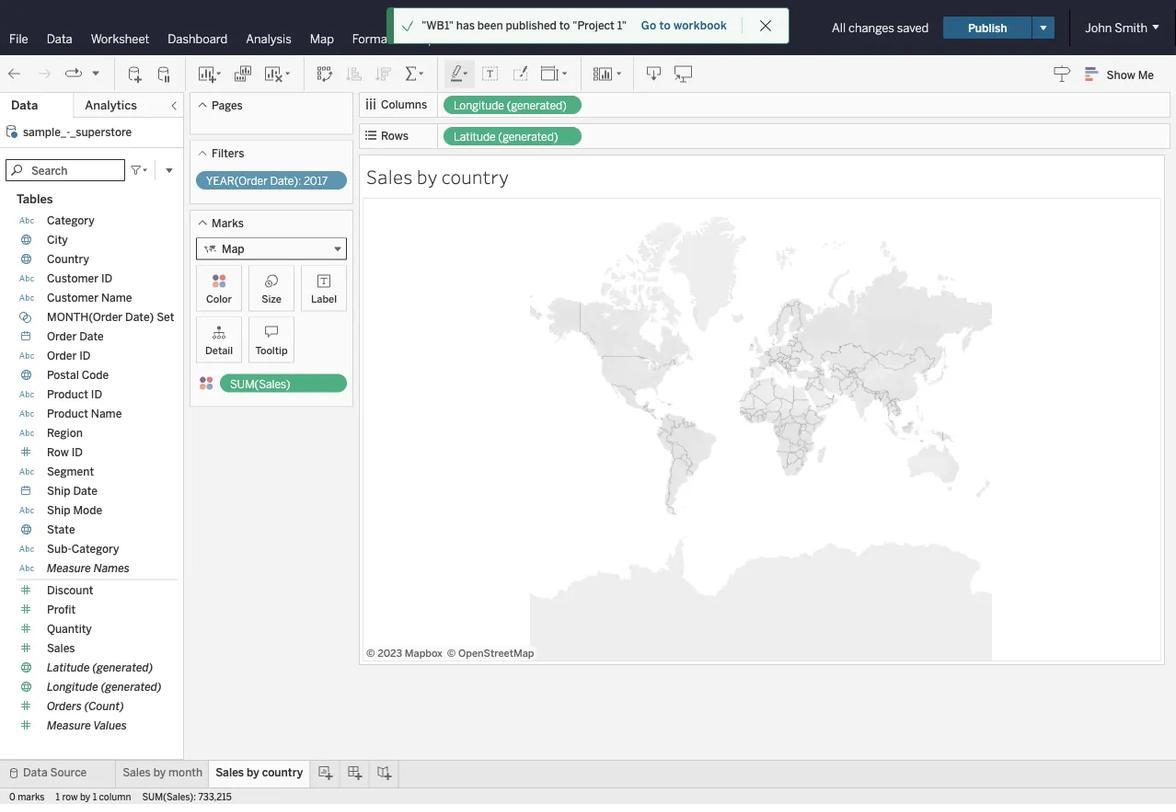 Task type: vqa. For each thing, say whether or not it's contained in the screenshot.
the topmost Sheet 1
no



Task type: describe. For each thing, give the bounding box(es) containing it.
measure for measure names
[[47, 562, 91, 576]]

month
[[169, 767, 203, 780]]

marks. press enter to open the view data window.. use arrow keys to navigate data visualization elements. image
[[363, 198, 1162, 662]]

profit
[[47, 604, 76, 617]]

john
[[1086, 20, 1113, 35]]

sort descending image
[[375, 65, 393, 83]]

row id
[[47, 446, 83, 460]]

data source
[[23, 767, 87, 780]]

2023
[[378, 648, 403, 660]]

worksheet
[[91, 31, 149, 46]]

1 vertical spatial category
[[72, 543, 119, 556]]

customer name
[[47, 291, 132, 305]]

by down columns
[[417, 164, 438, 189]]

city
[[47, 233, 68, 247]]

changes
[[849, 20, 895, 35]]

© openstreetmap link
[[447, 648, 535, 660]]

published
[[506, 19, 557, 32]]

saved
[[898, 20, 929, 35]]

values
[[93, 720, 127, 733]]

format
[[353, 31, 392, 46]]

has
[[457, 19, 475, 32]]

product for product name
[[47, 407, 88, 421]]

workbook
[[674, 19, 727, 32]]

2 vertical spatial data
[[23, 767, 48, 780]]

show
[[1107, 68, 1136, 81]]

clear sheet image
[[263, 65, 293, 83]]

marks
[[18, 792, 45, 803]]

download image
[[646, 65, 664, 83]]

customer id
[[47, 272, 113, 285]]

id for customer id
[[101, 272, 113, 285]]

publish
[[969, 21, 1008, 34]]

smith
[[1115, 20, 1148, 35]]

by right month
[[247, 767, 259, 780]]

go to workbook
[[642, 19, 727, 32]]

to inside alert
[[560, 19, 570, 32]]

column
[[99, 792, 131, 803]]

"wb1"
[[422, 19, 454, 32]]

all changes saved
[[833, 20, 929, 35]]

success image
[[402, 19, 415, 32]]

measure values
[[47, 720, 127, 733]]

0 vertical spatial data
[[47, 31, 72, 46]]

code
[[82, 369, 109, 382]]

show me button
[[1078, 60, 1171, 88]]

country
[[47, 253, 89, 266]]

postal
[[47, 369, 79, 382]]

"wb1" has been published to "project 1" alert
[[422, 17, 627, 34]]

size
[[262, 293, 282, 305]]

segment
[[47, 465, 94, 479]]

sales down rows
[[366, 164, 413, 189]]

name for product name
[[91, 407, 122, 421]]

sub-
[[47, 543, 72, 556]]

(count)
[[84, 700, 124, 714]]

0 vertical spatial latitude (generated)
[[454, 130, 559, 144]]

1"
[[618, 19, 627, 32]]

date):
[[270, 174, 301, 188]]

open and edit this workbook in tableau desktop image
[[675, 65, 693, 83]]

2017
[[304, 174, 328, 188]]

0 horizontal spatial sales by country
[[216, 767, 303, 780]]

year(order date): 2017
[[206, 174, 328, 188]]

file
[[9, 31, 28, 46]]

source
[[50, 767, 87, 780]]

dashboard
[[168, 31, 228, 46]]

show/hide cards image
[[593, 65, 622, 83]]

date)
[[125, 311, 154, 324]]

new worksheet image
[[197, 65, 223, 83]]

undo image
[[6, 65, 24, 83]]

"project
[[573, 19, 615, 32]]

order for order date
[[47, 330, 77, 343]]

map inside dropdown button
[[222, 242, 245, 256]]

ship mode
[[47, 504, 102, 518]]

0 marks
[[9, 792, 45, 803]]

ship for ship mode
[[47, 504, 70, 518]]

name for customer name
[[101, 291, 132, 305]]

filters
[[212, 147, 244, 160]]

all
[[833, 20, 846, 35]]

been
[[478, 19, 503, 32]]

id for row id
[[72, 446, 83, 460]]

id for product id
[[91, 388, 102, 401]]

product name
[[47, 407, 122, 421]]

row
[[47, 446, 69, 460]]

go to workbook link
[[641, 18, 728, 33]]

new data source image
[[126, 65, 145, 83]]

columns
[[381, 98, 427, 111]]

tables
[[17, 192, 53, 207]]

duplicate image
[[234, 65, 252, 83]]

0 vertical spatial sales by country
[[366, 164, 509, 189]]

date for ship date
[[73, 485, 98, 498]]



Task type: locate. For each thing, give the bounding box(es) containing it.
2 measure from the top
[[47, 720, 91, 733]]

longitude (generated)
[[454, 99, 567, 112], [47, 681, 162, 694]]

name up month(order date) set on the left top of the page
[[101, 291, 132, 305]]

1 row by 1 column
[[56, 792, 131, 803]]

0 horizontal spatial latitude (generated)
[[47, 662, 153, 675]]

1 vertical spatial sales by country
[[216, 767, 303, 780]]

1 © from the left
[[366, 648, 375, 660]]

2 order from the top
[[47, 349, 77, 363]]

year(order
[[206, 174, 268, 188]]

name down product id
[[91, 407, 122, 421]]

pause auto updates image
[[156, 65, 174, 83]]

1 left row
[[56, 792, 60, 803]]

sales by country up 733,215
[[216, 767, 303, 780]]

map down 'marks'
[[222, 242, 245, 256]]

2 to from the left
[[660, 19, 671, 32]]

1 vertical spatial longitude
[[47, 681, 98, 694]]

names
[[94, 562, 130, 576]]

sum(sales):
[[142, 792, 196, 803]]

ship
[[47, 485, 70, 498], [47, 504, 70, 518]]

latitude (generated) down format workbook icon
[[454, 130, 559, 144]]

order id
[[47, 349, 91, 363]]

1 vertical spatial longitude (generated)
[[47, 681, 162, 694]]

sort ascending image
[[345, 65, 364, 83]]

openstreetmap
[[459, 648, 535, 660]]

sample_-
[[23, 125, 70, 139]]

mode
[[73, 504, 102, 518]]

0 horizontal spatial 1
[[56, 792, 60, 803]]

0 vertical spatial measure
[[47, 562, 91, 576]]

sum(sales): 733,215
[[142, 792, 232, 803]]

1 horizontal spatial 1
[[93, 792, 97, 803]]

color
[[206, 293, 232, 305]]

customer down country
[[47, 272, 99, 285]]

longitude (generated) down format workbook icon
[[454, 99, 567, 112]]

id up customer name
[[101, 272, 113, 285]]

to right go at the top
[[660, 19, 671, 32]]

sales up 733,215
[[216, 767, 244, 780]]

product down postal
[[47, 388, 88, 401]]

733,215
[[198, 792, 232, 803]]

data down undo icon on the top left of page
[[11, 98, 38, 113]]

0 vertical spatial product
[[47, 388, 88, 401]]

customer for customer name
[[47, 291, 99, 305]]

map up swap rows and columns image
[[310, 31, 334, 46]]

category up the measure names
[[72, 543, 119, 556]]

fit image
[[541, 65, 570, 83]]

1 left column
[[93, 792, 97, 803]]

latitude
[[454, 130, 496, 144], [47, 662, 90, 675]]

1 customer from the top
[[47, 272, 99, 285]]

highlight image
[[449, 65, 471, 83]]

help
[[410, 31, 436, 46]]

category up the city on the left top
[[47, 214, 95, 227]]

analytics
[[85, 98, 137, 113]]

0 vertical spatial map
[[310, 31, 334, 46]]

by right row
[[80, 792, 90, 803]]

latitude down highlight icon
[[454, 130, 496, 144]]

1 horizontal spatial longitude
[[454, 99, 505, 112]]

Search text field
[[6, 159, 125, 181]]

sum(sales)
[[230, 378, 291, 391]]

1 vertical spatial latitude (generated)
[[47, 662, 153, 675]]

0 horizontal spatial country
[[262, 767, 303, 780]]

1 vertical spatial ship
[[47, 504, 70, 518]]

"wb1" has been published to "project 1"
[[422, 19, 627, 32]]

2 customer from the top
[[47, 291, 99, 305]]

ship up state
[[47, 504, 70, 518]]

1 ship from the top
[[47, 485, 70, 498]]

0 horizontal spatial longitude (generated)
[[47, 681, 162, 694]]

0 horizontal spatial longitude
[[47, 681, 98, 694]]

1 horizontal spatial sales by country
[[366, 164, 509, 189]]

customer down "customer id"
[[47, 291, 99, 305]]

ship for ship date
[[47, 485, 70, 498]]

1 horizontal spatial latitude (generated)
[[454, 130, 559, 144]]

1 measure from the top
[[47, 562, 91, 576]]

0 horizontal spatial ©
[[366, 648, 375, 660]]

product for product id
[[47, 388, 88, 401]]

© right 'mapbox'
[[447, 648, 456, 660]]

0 vertical spatial order
[[47, 330, 77, 343]]

2 1 from the left
[[93, 792, 97, 803]]

sales by month
[[123, 767, 203, 780]]

1 vertical spatial name
[[91, 407, 122, 421]]

quantity
[[47, 623, 92, 636]]

to
[[560, 19, 570, 32], [660, 19, 671, 32]]

1 horizontal spatial to
[[660, 19, 671, 32]]

to left "project
[[560, 19, 570, 32]]

1 vertical spatial customer
[[47, 291, 99, 305]]

0 vertical spatial category
[[47, 214, 95, 227]]

label
[[311, 293, 337, 305]]

1 vertical spatial latitude
[[47, 662, 90, 675]]

2 product from the top
[[47, 407, 88, 421]]

measure
[[47, 562, 91, 576], [47, 720, 91, 733]]

2 © from the left
[[447, 648, 456, 660]]

detail
[[205, 344, 233, 357]]

product up 'region' in the bottom left of the page
[[47, 407, 88, 421]]

© 2023 mapbox link
[[366, 648, 443, 660]]

publish button
[[944, 17, 1032, 39]]

sales up column
[[123, 767, 151, 780]]

1 vertical spatial product
[[47, 407, 88, 421]]

0 vertical spatial longitude (generated)
[[454, 99, 567, 112]]

1 vertical spatial measure
[[47, 720, 91, 733]]

measure names
[[47, 562, 130, 576]]

0 vertical spatial name
[[101, 291, 132, 305]]

1 order from the top
[[47, 330, 77, 343]]

sub-category
[[47, 543, 119, 556]]

data up marks
[[23, 767, 48, 780]]

1 horizontal spatial latitude
[[454, 130, 496, 144]]

1 horizontal spatial map
[[310, 31, 334, 46]]

latitude (generated)
[[454, 130, 559, 144], [47, 662, 153, 675]]

set
[[157, 311, 174, 324]]

0 vertical spatial latitude
[[454, 130, 496, 144]]

1 vertical spatial data
[[11, 98, 38, 113]]

format workbook image
[[511, 65, 529, 83]]

date up mode
[[73, 485, 98, 498]]

©
[[366, 648, 375, 660], [447, 648, 456, 660]]

sales down "quantity" at left bottom
[[47, 642, 75, 656]]

postal code
[[47, 369, 109, 382]]

0 vertical spatial date
[[79, 330, 104, 343]]

0 vertical spatial ship
[[47, 485, 70, 498]]

mapbox
[[405, 648, 443, 660]]

1 vertical spatial date
[[73, 485, 98, 498]]

map button
[[196, 238, 347, 260]]

measure down sub-
[[47, 562, 91, 576]]

month(order date) set
[[47, 311, 174, 324]]

1 vertical spatial country
[[262, 767, 303, 780]]

redo image
[[35, 65, 53, 83]]

order for order id
[[47, 349, 77, 363]]

1 horizontal spatial ©
[[447, 648, 456, 660]]

date down month(order
[[79, 330, 104, 343]]

null color image
[[199, 376, 214, 391]]

tooltip
[[255, 344, 288, 357]]

row
[[62, 792, 78, 803]]

month(order
[[47, 311, 123, 324]]

wb1
[[608, 19, 639, 36]]

2 ship from the top
[[47, 504, 70, 518]]

totals image
[[404, 65, 426, 83]]

id down code
[[91, 388, 102, 401]]

0 horizontal spatial replay animation image
[[64, 65, 83, 83]]

analysis
[[246, 31, 292, 46]]

pages
[[212, 99, 243, 112]]

orders
[[47, 700, 82, 714]]

marks
[[212, 216, 244, 230]]

data
[[47, 31, 72, 46], [11, 98, 38, 113], [23, 767, 48, 780]]

1 horizontal spatial country
[[442, 164, 509, 189]]

_superstore
[[70, 125, 132, 139]]

date for order date
[[79, 330, 104, 343]]

id up postal code at the left top of the page
[[79, 349, 91, 363]]

data up redo image at the top left
[[47, 31, 72, 46]]

me
[[1139, 68, 1155, 81]]

data guide image
[[1054, 64, 1072, 83]]

1 to from the left
[[560, 19, 570, 32]]

draft
[[567, 21, 593, 34]]

state
[[47, 523, 75, 537]]

product id
[[47, 388, 102, 401]]

discount
[[47, 584, 93, 598]]

john smith
[[1086, 20, 1148, 35]]

1 horizontal spatial replay animation image
[[90, 67, 101, 79]]

swap rows and columns image
[[316, 65, 334, 83]]

latitude down "quantity" at left bottom
[[47, 662, 90, 675]]

ship down "segment"
[[47, 485, 70, 498]]

0 horizontal spatial map
[[222, 242, 245, 256]]

id
[[101, 272, 113, 285], [79, 349, 91, 363], [91, 388, 102, 401], [72, 446, 83, 460]]

order date
[[47, 330, 104, 343]]

customer for customer id
[[47, 272, 99, 285]]

0 horizontal spatial latitude
[[47, 662, 90, 675]]

(generated)
[[507, 99, 567, 112], [499, 130, 559, 144], [92, 662, 153, 675], [101, 681, 162, 694]]

orders (count)
[[47, 700, 124, 714]]

1 vertical spatial map
[[222, 242, 245, 256]]

longitude (generated) up (count)
[[47, 681, 162, 694]]

go
[[642, 19, 657, 32]]

measure for measure values
[[47, 720, 91, 733]]

© 2023 mapbox © openstreetmap
[[366, 648, 535, 660]]

rows
[[381, 129, 409, 143]]

sales
[[366, 164, 413, 189], [47, 642, 75, 656], [123, 767, 151, 780], [216, 767, 244, 780]]

© left 2023
[[366, 648, 375, 660]]

replay animation image up analytics
[[90, 67, 101, 79]]

1 product from the top
[[47, 388, 88, 401]]

1 1 from the left
[[56, 792, 60, 803]]

ship date
[[47, 485, 98, 498]]

id right "row"
[[72, 446, 83, 460]]

by left month
[[153, 767, 166, 780]]

show me
[[1107, 68, 1155, 81]]

order up postal
[[47, 349, 77, 363]]

collapse image
[[169, 100, 180, 111]]

1 horizontal spatial longitude (generated)
[[454, 99, 567, 112]]

0 vertical spatial customer
[[47, 272, 99, 285]]

latitude (generated) up (count)
[[47, 662, 153, 675]]

region
[[47, 427, 83, 440]]

customer
[[47, 272, 99, 285], [47, 291, 99, 305]]

map
[[310, 31, 334, 46], [222, 242, 245, 256]]

0 horizontal spatial to
[[560, 19, 570, 32]]

1 vertical spatial order
[[47, 349, 77, 363]]

sales by country down rows
[[366, 164, 509, 189]]

0 vertical spatial longitude
[[454, 99, 505, 112]]

0
[[9, 792, 15, 803]]

longitude up orders
[[47, 681, 98, 694]]

longitude down the 'show mark labels' image at the left top
[[454, 99, 505, 112]]

0 vertical spatial country
[[442, 164, 509, 189]]

sales by country
[[366, 164, 509, 189], [216, 767, 303, 780]]

id for order id
[[79, 349, 91, 363]]

sample_-_superstore
[[23, 125, 132, 139]]

order up order id
[[47, 330, 77, 343]]

replay animation image right redo image at the top left
[[64, 65, 83, 83]]

measure down orders
[[47, 720, 91, 733]]

show mark labels image
[[482, 65, 500, 83]]

category
[[47, 214, 95, 227], [72, 543, 119, 556]]

date
[[79, 330, 104, 343], [73, 485, 98, 498]]

replay animation image
[[64, 65, 83, 83], [90, 67, 101, 79]]



